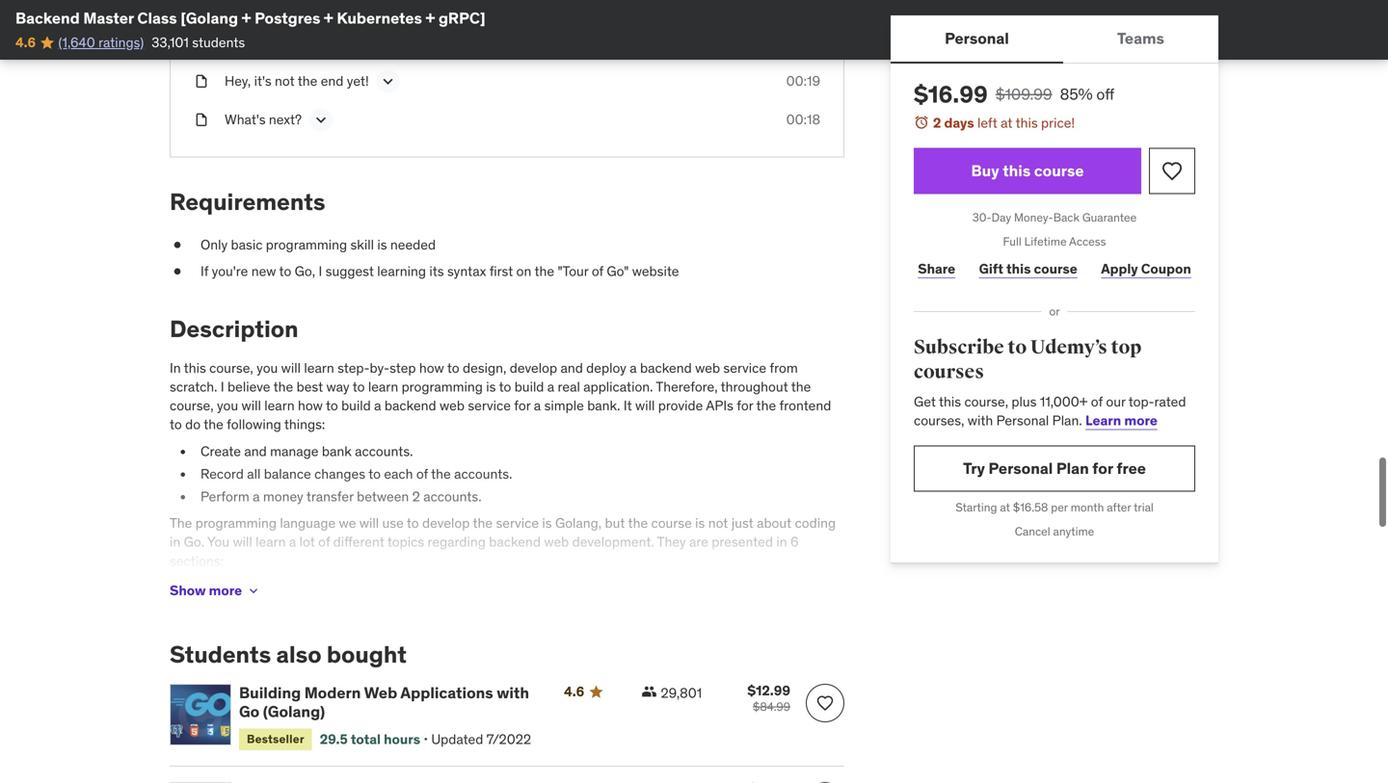 Task type: locate. For each thing, give the bounding box(es) containing it.
starting
[[955, 500, 997, 515]]

in left 6
[[776, 534, 787, 551]]

service up throughout
[[723, 360, 766, 377]]

1 horizontal spatial cluster
[[473, 38, 514, 55]]

0 horizontal spatial with
[[497, 684, 529, 703]]

tab list
[[891, 15, 1218, 64]]

backend right regarding
[[489, 534, 541, 551]]

at left $16.58
[[1000, 500, 1010, 515]]

this right gift
[[1006, 260, 1031, 277]]

1 horizontal spatial show lecture description image
[[379, 72, 398, 91]]

0 horizontal spatial and
[[244, 443, 267, 460]]

a left 'simple'
[[534, 397, 541, 415]]

of inside get this course, plus 11,000+ of our top-rated courses, with personal plan.
[[1091, 393, 1103, 410]]

0 horizontal spatial xsmall image
[[170, 262, 185, 281]]

1 vertical spatial and
[[560, 360, 583, 377]]

perform
[[201, 488, 249, 506]]

about
[[757, 515, 792, 532]]

1 horizontal spatial in
[[776, 534, 787, 551]]

0 vertical spatial not
[[275, 72, 295, 90]]

0 vertical spatial xsmall image
[[194, 72, 209, 91]]

application.
[[583, 378, 653, 396]]

udemy's
[[1030, 336, 1107, 360]]

0 vertical spatial eks
[[294, 0, 320, 2]]

this for gift this course
[[1006, 260, 1031, 277]]

0 vertical spatial how
[[419, 360, 444, 377]]

personal
[[945, 28, 1009, 48], [996, 412, 1049, 429], [989, 459, 1053, 478]]

is up are
[[695, 515, 705, 532]]

develop up 'simple'
[[510, 360, 557, 377]]

0 vertical spatial and
[[484, 0, 506, 2]]

transfer
[[306, 488, 354, 506]]

therefore,
[[656, 378, 718, 396]]

off
[[1096, 84, 1115, 104]]

not right it's
[[275, 72, 295, 90]]

back
[[1053, 210, 1080, 225]]

0 horizontal spatial more
[[209, 582, 242, 600]]

xsmall image for if you're new to go, i suggest learning its syntax first on the "tour of go" website
[[170, 262, 185, 281]]

xsmall image
[[194, 72, 209, 91], [170, 262, 185, 281], [642, 685, 657, 700]]

0 horizontal spatial 2
[[412, 488, 420, 506]]

you're
[[212, 263, 248, 280]]

building
[[239, 684, 301, 703]]

plan.
[[1052, 412, 1082, 429]]

create
[[201, 443, 241, 460]]

grant
[[225, 0, 259, 2]]

go,
[[295, 263, 315, 280]]

1 vertical spatial course
[[1034, 260, 1077, 277]]

1 horizontal spatial i
[[319, 263, 322, 280]]

will up best
[[281, 360, 301, 377]]

way
[[326, 378, 350, 396]]

0 vertical spatial develop
[[510, 360, 557, 377]]

0 horizontal spatial for
[[514, 397, 531, 415]]

show
[[170, 582, 206, 600]]

0 horizontal spatial aws
[[262, 0, 291, 2]]

0 vertical spatial web
[[695, 360, 720, 377]]

and up 'all'
[[244, 443, 267, 460]]

how down best
[[298, 397, 323, 415]]

in left go.
[[170, 534, 180, 551]]

cluster
[[323, 0, 364, 2], [473, 38, 514, 55]]

1 horizontal spatial not
[[708, 515, 728, 532]]

try
[[963, 459, 985, 478]]

web up therefore,
[[695, 360, 720, 377]]

xsmall image
[[194, 38, 209, 57], [194, 111, 209, 129], [170, 236, 185, 255], [246, 584, 261, 599]]

things:
[[284, 416, 325, 434]]

cluster up "kubernetes"
[[323, 0, 364, 2]]

this inside in this course, you will learn step-by-step how to design, develop and deploy a backend web service from scratch. i believe the best way to learn programming is to build a real application. therefore, throughout the course, you will learn how to build a backend web service for a simple bank. it will provide apis for the frontend to do the following things: create and manage bank accounts. record all balance changes to each of the accounts. perform a money transfer between 2 accounts. the programming language we will use to develop the service is golang, but the course is not just about coding in go. you will learn a lot of different topics regarding backend web development. they are presented in 6 sections:
[[184, 360, 206, 377]]

the up regarding
[[473, 515, 493, 532]]

aws down grant aws eks cluster access to postgres and redis using security group
[[412, 38, 441, 55]]

hey, it's not the end yet!
[[225, 72, 369, 90]]

programming up go,
[[266, 236, 347, 253]]

1 horizontal spatial and
[[484, 0, 506, 2]]

2 vertical spatial and
[[244, 443, 267, 460]]

not left "just"
[[708, 515, 728, 532]]

1 vertical spatial 2
[[412, 488, 420, 506]]

0 horizontal spatial build
[[341, 397, 371, 415]]

0 vertical spatial personal
[[945, 28, 1009, 48]]

deploy grpc + http server to aws eks cluster
[[225, 38, 514, 55]]

(1,640
[[58, 34, 95, 51]]

backend down step
[[385, 397, 436, 415]]

2 inside in this course, you will learn step-by-step how to design, develop and deploy a backend web service from scratch. i believe the best way to learn programming is to build a real application. therefore, throughout the course, you will learn how to build a backend web service for a simple bank. it will provide apis for the frontend to do the following things: create and manage bank accounts. record all balance changes to each of the accounts. perform a money transfer between 2 accounts. the programming language we will use to develop the service is golang, but the course is not just about coding in go. you will learn a lot of different topics regarding backend web development. they are presented in 6 sections:
[[412, 488, 420, 506]]

the right each
[[431, 466, 451, 483]]

for left free
[[1092, 459, 1113, 478]]

backend
[[15, 8, 80, 28]]

you down believe
[[217, 397, 238, 415]]

personal button
[[891, 15, 1063, 62]]

to right access
[[412, 0, 424, 2]]

all
[[247, 466, 261, 483]]

1 vertical spatial programming
[[402, 378, 483, 396]]

1 vertical spatial not
[[708, 515, 728, 532]]

0 vertical spatial programming
[[266, 236, 347, 253]]

language
[[280, 515, 336, 532]]

xsmall image for 29,801
[[642, 685, 657, 700]]

eks down grpc]
[[444, 38, 470, 55]]

1 vertical spatial wishlist image
[[816, 694, 835, 714]]

i left believe
[[221, 378, 224, 396]]

1 horizontal spatial 2
[[933, 114, 941, 132]]

a
[[630, 360, 637, 377], [547, 378, 554, 396], [374, 397, 381, 415], [534, 397, 541, 415], [253, 488, 260, 506], [289, 534, 296, 551]]

and
[[484, 0, 506, 2], [560, 360, 583, 377], [244, 443, 267, 460]]

build down way
[[341, 397, 371, 415]]

trial
[[1134, 500, 1154, 515]]

personal inside button
[[945, 28, 1009, 48]]

course down lifetime
[[1034, 260, 1077, 277]]

the right do
[[204, 416, 223, 434]]

access
[[367, 0, 409, 2]]

1 vertical spatial cluster
[[473, 38, 514, 55]]

hours
[[384, 731, 420, 749]]

xsmall image left hey, at the left
[[194, 72, 209, 91]]

money-
[[1014, 210, 1053, 225]]

aws up group
[[262, 0, 291, 2]]

show lecture description image right next?
[[311, 111, 331, 130]]

more right "show"
[[209, 582, 242, 600]]

0 horizontal spatial i
[[221, 378, 224, 396]]

step-
[[337, 360, 370, 377]]

0 vertical spatial cluster
[[323, 0, 364, 2]]

to left udemy's
[[1008, 336, 1027, 360]]

1 horizontal spatial web
[[544, 534, 569, 551]]

description
[[170, 315, 298, 344]]

service left golang,
[[496, 515, 539, 532]]

starting at $16.58 per month after trial cancel anytime
[[955, 500, 1154, 539]]

this for get this course, plus 11,000+ of our top-rated courses, with personal plan.
[[939, 393, 961, 410]]

you up believe
[[257, 360, 278, 377]]

0 horizontal spatial show lecture description image
[[311, 111, 331, 130]]

i inside in this course, you will learn step-by-step how to design, develop and deploy a backend web service from scratch. i believe the best way to learn programming is to build a real application. therefore, throughout the course, you will learn how to build a backend web service for a simple bank. it will provide apis for the frontend to do the following things: create and manage bank accounts. record all balance changes to each of the accounts. perform a money transfer between 2 accounts. the programming language we will use to develop the service is golang, but the course is not just about coding in go. you will learn a lot of different topics regarding backend web development. they are presented in 6 sections:
[[221, 378, 224, 396]]

0 horizontal spatial postgres
[[255, 8, 320, 28]]

xsmall image down '[golang' at the left
[[194, 38, 209, 57]]

and left redis
[[484, 0, 506, 2]]

1 vertical spatial service
[[468, 397, 511, 415]]

0 horizontal spatial in
[[170, 534, 180, 551]]

with
[[968, 412, 993, 429], [497, 684, 529, 703]]

the up frontend
[[791, 378, 811, 396]]

i right go,
[[319, 263, 322, 280]]

service down design,
[[468, 397, 511, 415]]

bestseller
[[247, 732, 304, 747]]

if you're new to go, i suggest learning its syntax first on the "tour of go" website
[[201, 263, 679, 280]]

1 vertical spatial how
[[298, 397, 323, 415]]

2
[[933, 114, 941, 132], [412, 488, 420, 506]]

it
[[624, 397, 632, 415]]

1 horizontal spatial how
[[419, 360, 444, 377]]

0 horizontal spatial wishlist image
[[816, 694, 835, 714]]

personal up $16.58
[[989, 459, 1053, 478]]

xsmall image right show more
[[246, 584, 261, 599]]

xsmall image left if
[[170, 262, 185, 281]]

show more
[[170, 582, 242, 600]]

1 vertical spatial at
[[1000, 500, 1010, 515]]

1 vertical spatial 4.6
[[564, 684, 584, 701]]

more for show more
[[209, 582, 242, 600]]

+ left grpc]
[[426, 8, 435, 28]]

0 vertical spatial course
[[1034, 161, 1084, 181]]

or
[[1049, 304, 1060, 319]]

to inside grant aws eks cluster access to postgres and redis using security group
[[412, 0, 424, 2]]

plus
[[1012, 393, 1037, 410]]

1 vertical spatial build
[[341, 397, 371, 415]]

xsmall image left only
[[170, 236, 185, 255]]

1 vertical spatial i
[[221, 378, 224, 396]]

best
[[296, 378, 323, 396]]

00:18
[[786, 111, 820, 128]]

1 vertical spatial aws
[[412, 38, 441, 55]]

postgres up grpc]
[[427, 0, 481, 2]]

apply coupon button
[[1097, 250, 1195, 288]]

1 vertical spatial backend
[[385, 397, 436, 415]]

this
[[1016, 114, 1038, 132], [1003, 161, 1031, 181], [1006, 260, 1031, 277], [184, 360, 206, 377], [939, 393, 961, 410]]

course, up do
[[170, 397, 214, 415]]

students
[[170, 640, 271, 669]]

1 vertical spatial more
[[209, 582, 242, 600]]

1 vertical spatial personal
[[996, 412, 1049, 429]]

1 horizontal spatial for
[[737, 397, 753, 415]]

web down design,
[[440, 397, 465, 415]]

guarantee
[[1082, 210, 1137, 225]]

2 vertical spatial backend
[[489, 534, 541, 551]]

how right step
[[419, 360, 444, 377]]

with up 7/2022
[[497, 684, 529, 703]]

0 horizontal spatial develop
[[422, 515, 470, 532]]

http
[[319, 38, 353, 55]]

needed
[[390, 236, 436, 253]]

0 horizontal spatial not
[[275, 72, 295, 90]]

1 in from the left
[[170, 534, 180, 551]]

is left golang,
[[542, 515, 552, 532]]

for down throughout
[[737, 397, 753, 415]]

course up back
[[1034, 161, 1084, 181]]

course, left plus
[[964, 393, 1008, 410]]

programming up you
[[195, 515, 277, 532]]

only basic programming skill is needed
[[201, 236, 436, 253]]

do
[[185, 416, 201, 434]]

2 right alarm icon
[[933, 114, 941, 132]]

1 vertical spatial web
[[440, 397, 465, 415]]

cluster down grpc]
[[473, 38, 514, 55]]

0 horizontal spatial eks
[[294, 0, 320, 2]]

develop
[[510, 360, 557, 377], [422, 515, 470, 532]]

suggest
[[325, 263, 374, 280]]

simple
[[544, 397, 584, 415]]

0 horizontal spatial how
[[298, 397, 323, 415]]

tab list containing personal
[[891, 15, 1218, 64]]

this right buy
[[1003, 161, 1031, 181]]

of right lot
[[318, 534, 330, 551]]

more inside "button"
[[209, 582, 242, 600]]

1 vertical spatial eks
[[444, 38, 470, 55]]

course up they
[[651, 515, 692, 532]]

the
[[170, 515, 192, 532]]

and up the "real"
[[560, 360, 583, 377]]

this inside get this course, plus 11,000+ of our top-rated courses, with personal plan.
[[939, 393, 961, 410]]

build left the "real"
[[514, 378, 544, 396]]

1 horizontal spatial develop
[[510, 360, 557, 377]]

this inside button
[[1003, 161, 1031, 181]]

2 down each
[[412, 488, 420, 506]]

2 horizontal spatial xsmall image
[[642, 685, 657, 700]]

+ down "grant"
[[242, 8, 251, 28]]

1 vertical spatial show lecture description image
[[311, 111, 331, 130]]

2 vertical spatial accounts.
[[423, 488, 482, 506]]

show more button
[[170, 572, 261, 611]]

with inside get this course, plus 11,000+ of our top-rated courses, with personal plan.
[[968, 412, 993, 429]]

show lecture description image right yet!
[[379, 72, 398, 91]]

record
[[201, 466, 244, 483]]

apis
[[706, 397, 734, 415]]

0 vertical spatial show lecture description image
[[379, 72, 398, 91]]

course, up believe
[[209, 360, 253, 377]]

cluster inside grant aws eks cluster access to postgres and redis using security group
[[323, 0, 364, 2]]

2 vertical spatial xsmall image
[[642, 685, 657, 700]]

0 vertical spatial at
[[1001, 114, 1013, 132]]

1 vertical spatial xsmall image
[[170, 262, 185, 281]]

1 vertical spatial develop
[[422, 515, 470, 532]]

learn up best
[[304, 360, 334, 377]]

1 horizontal spatial wishlist image
[[1161, 160, 1184, 183]]

wishlist image
[[1161, 160, 1184, 183], [816, 694, 835, 714]]

for left 'simple'
[[514, 397, 531, 415]]

you
[[257, 360, 278, 377], [217, 397, 238, 415]]

next?
[[269, 111, 302, 128]]

eks
[[294, 0, 320, 2], [444, 38, 470, 55]]

xsmall image left 29,801
[[642, 685, 657, 700]]

course inside button
[[1034, 161, 1084, 181]]

alarm image
[[914, 115, 929, 130]]

1 horizontal spatial xsmall image
[[194, 72, 209, 91]]

to right server
[[396, 38, 409, 55]]

personal down plus
[[996, 412, 1049, 429]]

0 vertical spatial more
[[1124, 412, 1158, 429]]

1 vertical spatial with
[[497, 684, 529, 703]]

0 vertical spatial backend
[[640, 360, 692, 377]]

learn more link
[[1085, 412, 1158, 429]]

is
[[377, 236, 387, 253], [486, 378, 496, 396], [542, 515, 552, 532], [695, 515, 705, 532]]

show lecture description image
[[379, 72, 398, 91], [311, 111, 331, 130]]

1 horizontal spatial postgres
[[427, 0, 481, 2]]

of
[[592, 263, 603, 280], [1091, 393, 1103, 410], [416, 466, 428, 483], [318, 534, 330, 551]]

to left design,
[[447, 360, 459, 377]]

of left our
[[1091, 393, 1103, 410]]

0 horizontal spatial cluster
[[323, 0, 364, 2]]

eks up group
[[294, 0, 320, 2]]

personal up $16.99
[[945, 28, 1009, 48]]

students
[[192, 34, 245, 51]]

0 vertical spatial with
[[968, 412, 993, 429]]

1 horizontal spatial you
[[257, 360, 278, 377]]

0 vertical spatial accounts.
[[355, 443, 413, 460]]

it's
[[254, 72, 271, 90]]

grant aws eks cluster access to postgres and redis using security group
[[225, 0, 580, 21]]

"tour
[[558, 263, 588, 280]]

0 horizontal spatial 4.6
[[15, 34, 36, 51]]

course, inside get this course, plus 11,000+ of our top-rated courses, with personal plan.
[[964, 393, 1008, 410]]

deploy
[[586, 360, 626, 377]]

0 vertical spatial postgres
[[427, 0, 481, 2]]

0 vertical spatial 2
[[933, 114, 941, 132]]

this up scratch.
[[184, 360, 206, 377]]

postgres inside grant aws eks cluster access to postgres and redis using security group
[[427, 0, 481, 2]]



Task type: describe. For each thing, give the bounding box(es) containing it.
this down "$109.99"
[[1016, 114, 1038, 132]]

we
[[339, 515, 356, 532]]

gift this course
[[979, 260, 1077, 277]]

0 vertical spatial i
[[319, 263, 322, 280]]

price!
[[1041, 114, 1075, 132]]

the right on
[[534, 263, 554, 280]]

not inside in this course, you will learn step-by-step how to design, develop and deploy a backend web service from scratch. i believe the best way to learn programming is to build a real application. therefore, throughout the course, you will learn how to build a backend web service for a simple bank. it will provide apis for the frontend to do the following things: create and manage bank accounts. record all balance changes to each of the accounts. perform a money transfer between 2 accounts. the programming language we will use to develop the service is golang, but the course is not just about coding in go. you will learn a lot of different topics regarding backend web development. they are presented in 6 sections:
[[708, 515, 728, 532]]

coupon
[[1141, 260, 1191, 277]]

backend master class [golang + postgres + kubernetes + grpc]
[[15, 8, 486, 28]]

after
[[1107, 500, 1131, 515]]

go
[[239, 702, 260, 722]]

to left each
[[368, 466, 381, 483]]

only
[[201, 236, 228, 253]]

anytime
[[1053, 524, 1094, 539]]

master
[[83, 8, 134, 28]]

$16.58
[[1013, 500, 1048, 515]]

rated
[[1154, 393, 1186, 410]]

with inside building modern web applications with go (golang)
[[497, 684, 529, 703]]

course, for you
[[209, 360, 253, 377]]

skill
[[350, 236, 374, 253]]

xsmall image inside show more "button"
[[246, 584, 261, 599]]

$12.99 $84.99
[[747, 683, 790, 715]]

first
[[489, 263, 513, 280]]

building modern web applications with go (golang)
[[239, 684, 529, 722]]

(golang)
[[263, 702, 325, 722]]

to down way
[[326, 397, 338, 415]]

share
[[918, 260, 955, 277]]

in this course, you will learn step-by-step how to design, develop and deploy a backend web service from scratch. i believe the best way to learn programming is to build a real application. therefore, throughout the course, you will learn how to build a backend web service for a simple bank. it will provide apis for the frontend to do the following things: create and manage bank accounts. record all balance changes to each of the accounts. perform a money transfer between 2 accounts. the programming language we will use to develop the service is golang, but the course is not just about coding in go. you will learn a lot of different topics regarding backend web development. they are presented in 6 sections:
[[170, 360, 836, 570]]

to right the use
[[407, 515, 419, 532]]

development.
[[572, 534, 654, 551]]

buy this course
[[971, 161, 1084, 181]]

2 vertical spatial personal
[[989, 459, 1053, 478]]

2 days left at this price!
[[933, 114, 1075, 132]]

share button
[[914, 250, 960, 288]]

is right skill
[[377, 236, 387, 253]]

2 horizontal spatial and
[[560, 360, 583, 377]]

grpc]
[[439, 8, 486, 28]]

top-
[[1129, 393, 1154, 410]]

2 horizontal spatial for
[[1092, 459, 1113, 478]]

regarding
[[428, 534, 486, 551]]

29.5
[[320, 731, 348, 749]]

apply coupon
[[1101, 260, 1191, 277]]

buy this course button
[[914, 148, 1141, 194]]

1 horizontal spatial aws
[[412, 38, 441, 55]]

2 vertical spatial web
[[544, 534, 569, 551]]

in
[[170, 360, 181, 377]]

85%
[[1060, 84, 1093, 104]]

of left go"
[[592, 263, 603, 280]]

balance
[[264, 466, 311, 483]]

bank.
[[587, 397, 620, 415]]

to left go,
[[279, 263, 291, 280]]

+ up http at top left
[[324, 8, 333, 28]]

learn left lot
[[256, 534, 286, 551]]

course, for plus
[[964, 393, 1008, 410]]

learn down by-
[[368, 378, 398, 396]]

a down by-
[[374, 397, 381, 415]]

and inside grant aws eks cluster access to postgres and redis using security group
[[484, 0, 506, 2]]

learn up things:
[[264, 397, 295, 415]]

subscribe
[[914, 336, 1004, 360]]

is down design,
[[486, 378, 496, 396]]

0 horizontal spatial backend
[[385, 397, 436, 415]]

teams button
[[1063, 15, 1218, 62]]

from
[[770, 360, 798, 377]]

gift this course link
[[975, 250, 1082, 288]]

the right but on the bottom left of the page
[[628, 515, 648, 532]]

0 vertical spatial you
[[257, 360, 278, 377]]

manage
[[270, 443, 319, 460]]

real
[[558, 378, 580, 396]]

on
[[516, 263, 532, 280]]

this for in this course, you will learn step-by-step how to design, develop and deploy a backend web service from scratch. i believe the best way to learn programming is to build a real application. therefore, throughout the course, you will learn how to build a backend web service for a simple bank. it will provide apis for the frontend to do the following things: create and manage bank accounts. record all balance changes to each of the accounts. perform a money transfer between 2 accounts. the programming language we will use to develop the service is golang, but the course is not just about coding in go. you will learn a lot of different topics regarding backend web development. they are presented in 6 sections:
[[184, 360, 206, 377]]

money
[[263, 488, 303, 506]]

course for gift this course
[[1034, 260, 1077, 277]]

will down believe
[[241, 397, 261, 415]]

go.
[[184, 534, 204, 551]]

1 horizontal spatial eks
[[444, 38, 470, 55]]

1 vertical spatial accounts.
[[454, 466, 512, 483]]

course for buy this course
[[1034, 161, 1084, 181]]

bought
[[327, 640, 407, 669]]

per
[[1051, 500, 1068, 515]]

33,101
[[152, 34, 189, 51]]

show lecture description image for what's next?
[[311, 111, 331, 130]]

redis
[[510, 0, 544, 2]]

deploy
[[225, 38, 267, 55]]

eks inside grant aws eks cluster access to postgres and redis using security group
[[294, 0, 320, 2]]

following
[[227, 416, 281, 434]]

if
[[201, 263, 208, 280]]

to left do
[[170, 416, 182, 434]]

2 horizontal spatial web
[[695, 360, 720, 377]]

yet!
[[347, 72, 369, 90]]

of right each
[[416, 466, 428, 483]]

course inside in this course, you will learn step-by-step how to design, develop and deploy a backend web service from scratch. i believe the best way to learn programming is to build a real application. therefore, throughout the course, you will learn how to build a backend web service for a simple bank. it will provide apis for the frontend to do the following things: create and manage bank accounts. record all balance changes to each of the accounts. perform a money transfer between 2 accounts. the programming language we will use to develop the service is golang, but the course is not just about coding in go. you will learn a lot of different topics regarding backend web development. they are presented in 6 sections:
[[651, 515, 692, 532]]

11,000+
[[1040, 393, 1088, 410]]

29.5 total hours
[[320, 731, 420, 749]]

class
[[137, 8, 177, 28]]

0 vertical spatial 4.6
[[15, 34, 36, 51]]

are
[[689, 534, 708, 551]]

0 horizontal spatial web
[[440, 397, 465, 415]]

a left lot
[[289, 534, 296, 551]]

golang,
[[555, 515, 602, 532]]

a down 'all'
[[253, 488, 260, 506]]

will right it
[[635, 397, 655, 415]]

modern
[[304, 684, 361, 703]]

frontend
[[779, 397, 831, 415]]

1 horizontal spatial backend
[[489, 534, 541, 551]]

1 vertical spatial you
[[217, 397, 238, 415]]

a up application.
[[630, 360, 637, 377]]

day
[[992, 210, 1011, 225]]

the left end
[[298, 72, 317, 90]]

the left best
[[273, 378, 293, 396]]

grpc
[[270, 38, 305, 55]]

2 vertical spatial service
[[496, 515, 539, 532]]

0 vertical spatial service
[[723, 360, 766, 377]]

to down step-
[[353, 378, 365, 396]]

syntax
[[447, 263, 486, 280]]

this for buy this course
[[1003, 161, 1031, 181]]

but
[[605, 515, 625, 532]]

2 horizontal spatial backend
[[640, 360, 692, 377]]

0 vertical spatial build
[[514, 378, 544, 396]]

get this course, plus 11,000+ of our top-rated courses, with personal plan.
[[914, 393, 1186, 429]]

(1,640 ratings)
[[58, 34, 144, 51]]

2 vertical spatial programming
[[195, 515, 277, 532]]

learn
[[1085, 412, 1121, 429]]

will up different
[[359, 515, 379, 532]]

more for learn more
[[1124, 412, 1158, 429]]

1 horizontal spatial 4.6
[[564, 684, 584, 701]]

[golang
[[180, 8, 238, 28]]

will right you
[[233, 534, 252, 551]]

30-day money-back guarantee full lifetime access
[[972, 210, 1137, 249]]

believe
[[228, 378, 270, 396]]

0 vertical spatial wishlist image
[[1161, 160, 1184, 183]]

show lecture description image for hey, it's not the end yet!
[[379, 72, 398, 91]]

courses,
[[914, 412, 964, 429]]

web
[[364, 684, 397, 703]]

scratch.
[[170, 378, 217, 396]]

end
[[321, 72, 344, 90]]

xsmall image left what's
[[194, 111, 209, 129]]

a left the "real"
[[547, 378, 554, 396]]

new
[[251, 263, 276, 280]]

lifetime
[[1024, 234, 1067, 249]]

ratings)
[[98, 34, 144, 51]]

buy
[[971, 161, 999, 181]]

+ left http at top left
[[308, 38, 316, 55]]

lot
[[299, 534, 315, 551]]

at inside starting at $16.58 per month after trial cancel anytime
[[1000, 500, 1010, 515]]

to down design,
[[499, 378, 511, 396]]

30-
[[972, 210, 992, 225]]

the down throughout
[[756, 397, 776, 415]]

aws inside grant aws eks cluster access to postgres and redis using security group
[[262, 0, 291, 2]]

2 in from the left
[[776, 534, 787, 551]]

personal inside get this course, plus 11,000+ of our top-rated courses, with personal plan.
[[996, 412, 1049, 429]]

to inside subscribe to udemy's top courses
[[1008, 336, 1027, 360]]

full
[[1003, 234, 1022, 249]]



Task type: vqa. For each thing, say whether or not it's contained in the screenshot.
changes
yes



